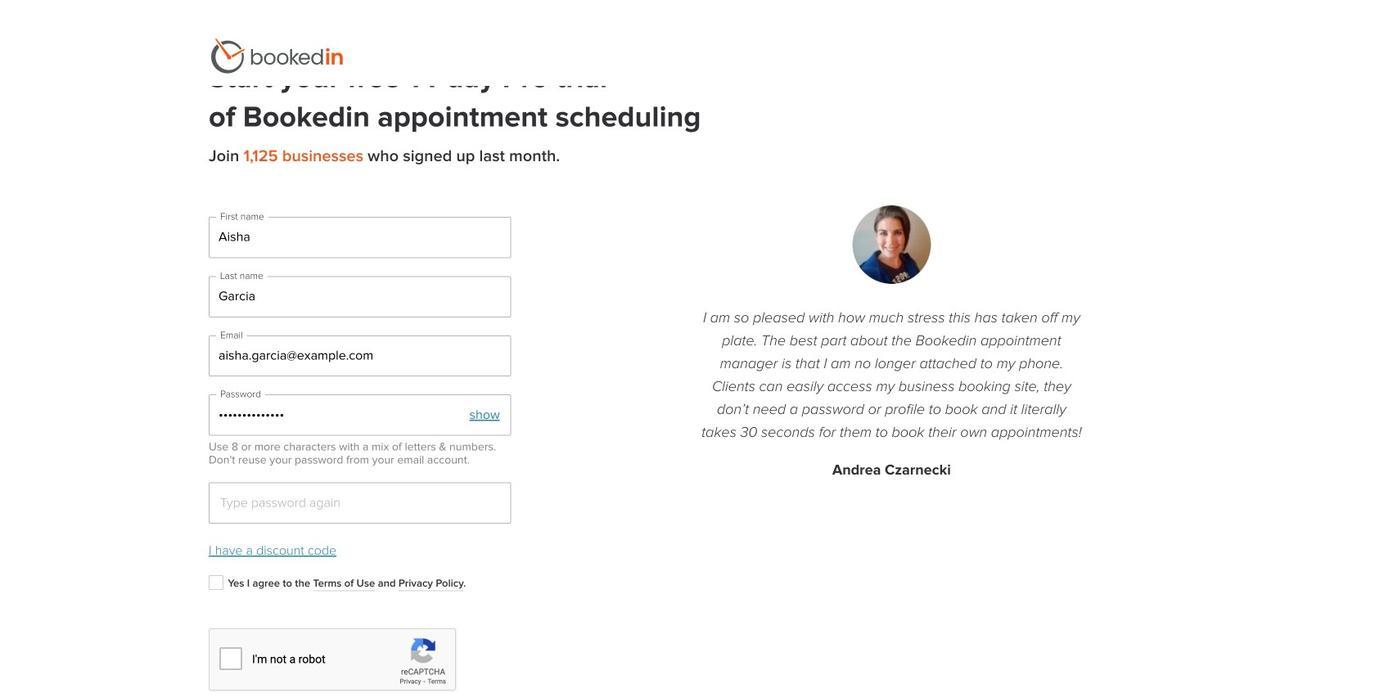 Task type: describe. For each thing, give the bounding box(es) containing it.
Email email field
[[209, 335, 511, 377]]

Last name text field
[[209, 276, 511, 317]]



Task type: locate. For each thing, give the bounding box(es) containing it.
Password password field
[[209, 395, 511, 436]]

First name text field
[[209, 217, 511, 258]]

Type password again password field
[[209, 483, 511, 524]]

bookedin appointment scheduling image
[[209, 38, 345, 74]]

andrea czarnecki bookedin review image
[[852, 205, 931, 284]]



